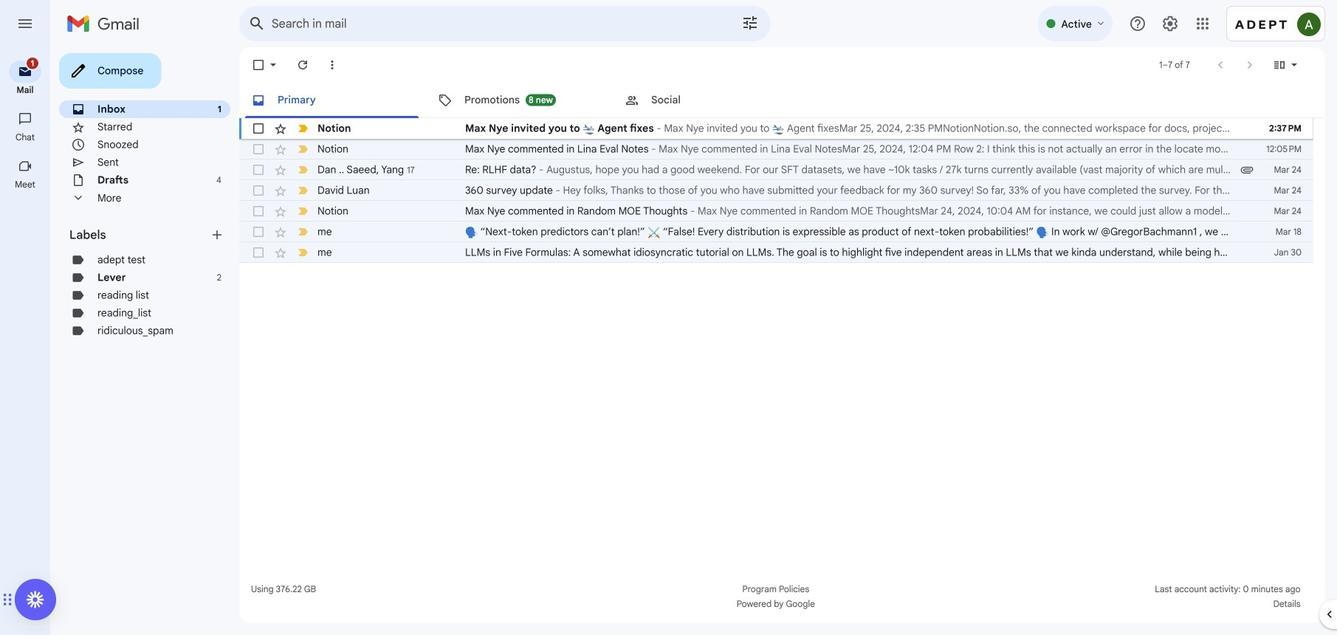 Task type: describe. For each thing, give the bounding box(es) containing it.
Search in mail text field
[[272, 16, 700, 31]]

record a loom image
[[27, 591, 44, 609]]

7 row from the top
[[239, 242, 1337, 263]]

Search in mail search field
[[239, 6, 771, 41]]

2 move image from the left
[[7, 591, 13, 609]]

⚔️ image
[[648, 226, 660, 239]]

5 row from the top
[[239, 201, 1314, 222]]

support image
[[1129, 15, 1147, 32]]

1 row from the top
[[239, 118, 1314, 139]]

4 row from the top
[[239, 180, 1314, 201]]

social tab
[[613, 83, 799, 118]]

1 🛬 image from the left
[[583, 123, 595, 135]]

3 row from the top
[[239, 160, 1314, 180]]

2 🛬 image from the left
[[772, 123, 785, 135]]

search in mail image
[[244, 10, 270, 37]]



Task type: locate. For each thing, give the bounding box(es) containing it.
heading
[[0, 84, 50, 96], [0, 131, 50, 143], [0, 179, 50, 191], [69, 227, 210, 242]]

1 🗣️ image from the left
[[465, 226, 478, 239]]

🛬 image
[[583, 123, 595, 135], [772, 123, 785, 135]]

promotions, 8 new messages, tab
[[426, 83, 612, 118]]

tab list
[[239, 83, 1326, 118]]

refresh image
[[295, 58, 310, 72]]

1 horizontal spatial 🛬 image
[[772, 123, 785, 135]]

footer
[[239, 582, 1314, 611]]

main menu image
[[16, 15, 34, 32]]

None checkbox
[[251, 121, 266, 136], [251, 142, 266, 157], [251, 162, 266, 177], [251, 183, 266, 198], [251, 225, 266, 239], [251, 245, 266, 260], [251, 121, 266, 136], [251, 142, 266, 157], [251, 162, 266, 177], [251, 183, 266, 198], [251, 225, 266, 239], [251, 245, 266, 260]]

6 row from the top
[[239, 222, 1337, 242]]

1 horizontal spatial 🗣️ image
[[1037, 226, 1049, 239]]

1 move image from the left
[[2, 591, 7, 609]]

None checkbox
[[251, 58, 266, 72], [251, 204, 266, 219], [251, 58, 266, 72], [251, 204, 266, 219]]

2 row from the top
[[239, 139, 1314, 160]]

toggle split pane mode image
[[1272, 58, 1287, 72]]

settings image
[[1162, 15, 1179, 32]]

0 horizontal spatial 🛬 image
[[583, 123, 595, 135]]

0 horizontal spatial 🗣️ image
[[465, 226, 478, 239]]

2 🗣️ image from the left
[[1037, 226, 1049, 239]]

🗣️ image
[[465, 226, 478, 239], [1037, 226, 1049, 239]]

has attachment image
[[1240, 162, 1255, 177]]

main content
[[239, 47, 1337, 623]]

primary tab
[[239, 83, 425, 118]]

navigation
[[0, 47, 52, 635]]

gmail image
[[66, 9, 147, 38]]

row
[[239, 118, 1314, 139], [239, 139, 1314, 160], [239, 160, 1314, 180], [239, 180, 1314, 201], [239, 201, 1314, 222], [239, 222, 1337, 242], [239, 242, 1337, 263]]

more email options image
[[325, 58, 340, 72]]

move image
[[2, 591, 7, 609], [7, 591, 13, 609]]

advanced search options image
[[736, 8, 765, 38]]



Task type: vqa. For each thing, say whether or not it's contained in the screenshot.
the Toggle split pane mode "Image"
yes



